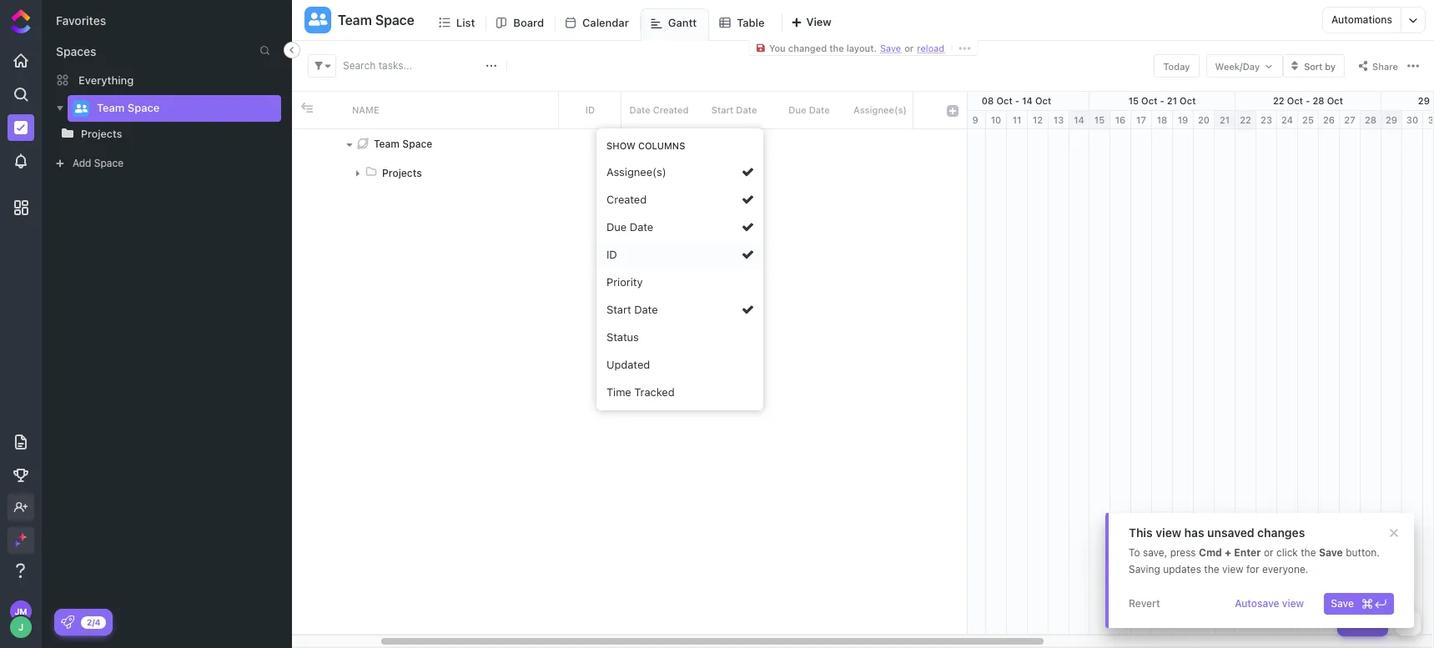 Task type: describe. For each thing, give the bounding box(es) containing it.
for
[[1246, 563, 1260, 576]]

date created column header
[[622, 92, 697, 128]]

this view has unsaved changes to save, press cmd + enter or click the save button. saving updates the view for everyone.
[[1129, 526, 1380, 576]]

team space tree grid
[[292, 92, 967, 634]]

list link
[[456, 8, 482, 40]]

15 for 15 oct - 21 oct
[[1128, 95, 1139, 106]]

spaces link
[[43, 44, 96, 58]]

table
[[737, 15, 765, 29]]

18 element
[[1152, 111, 1173, 129]]

user friends image
[[75, 103, 87, 113]]

calendar
[[582, 15, 629, 29]]

23 element
[[1256, 111, 1277, 129]]

autosave view button
[[1228, 593, 1311, 615]]

save button
[[1324, 593, 1394, 615]]

0 horizontal spatial 28
[[1313, 95, 1325, 106]]

17
[[1136, 114, 1146, 125]]

created inside "column header"
[[653, 104, 689, 115]]

spaces
[[56, 44, 96, 58]]

assignee(s) inside assignee(s) 'column header'
[[854, 104, 907, 115]]

0 horizontal spatial assignee(s)
[[607, 165, 666, 179]]

25 element
[[1298, 111, 1319, 129]]

enter
[[1234, 546, 1261, 559]]

list
[[456, 15, 475, 29]]

date left due date column header in the top right of the page
[[736, 104, 757, 115]]

table link
[[737, 8, 771, 40]]

today
[[1163, 60, 1190, 71]]

14 element
[[1070, 111, 1090, 129]]

1 vertical spatial id
[[607, 248, 617, 261]]

29 oct - 04 nov element
[[1382, 92, 1434, 110]]

date left assignee(s) 'column header'
[[809, 104, 830, 115]]

saving
[[1129, 563, 1160, 576]]

name
[[352, 104, 379, 115]]

reload
[[917, 43, 945, 53]]

revert button
[[1122, 593, 1167, 615]]

0 vertical spatial or
[[905, 43, 914, 53]]

2 column header from the left
[[317, 92, 342, 128]]

3 column header from the left
[[914, 92, 939, 128]]

1 horizontal spatial 14
[[1074, 114, 1084, 125]]

start date inside column header
[[711, 104, 757, 115]]

board
[[513, 15, 544, 29]]

this
[[1129, 526, 1153, 540]]

29 element
[[1382, 111, 1402, 129]]

save,
[[1143, 546, 1167, 559]]

20 element
[[1194, 111, 1215, 129]]

start date column header
[[697, 92, 772, 128]]

onboarding checklist button element
[[61, 616, 74, 629]]

2 horizontal spatial the
[[1301, 546, 1316, 559]]

date inside "column header"
[[630, 104, 650, 115]]

updates
[[1163, 563, 1201, 576]]

31 element
[[1423, 111, 1434, 129]]

26 element
[[1319, 111, 1340, 129]]

31
[[1428, 114, 1434, 125]]

22 oct - 28 oct
[[1273, 95, 1343, 106]]

13
[[1054, 114, 1064, 125]]

24
[[1281, 114, 1293, 125]]

1 oct from the left
[[996, 95, 1013, 106]]

27 element
[[1340, 111, 1361, 129]]

15 for 15
[[1094, 114, 1105, 125]]

team space - 0.00% row
[[292, 129, 967, 159]]

changes
[[1257, 526, 1305, 540]]

add
[[73, 157, 91, 169]]

tasks...
[[378, 59, 412, 72]]

4 oct from the left
[[1180, 95, 1196, 106]]

24 element
[[1277, 111, 1298, 129]]

time
[[607, 385, 631, 399]]

autosave view
[[1235, 597, 1304, 610]]

11 element
[[1007, 111, 1028, 129]]

3 oct from the left
[[1141, 95, 1157, 106]]

2/4
[[87, 617, 100, 627]]

0 vertical spatial 14
[[1022, 95, 1033, 106]]

27
[[1344, 114, 1355, 125]]

space right add
[[94, 157, 123, 169]]

o
[[1432, 95, 1434, 106]]

date down priority
[[634, 303, 658, 316]]

everyone.
[[1262, 563, 1308, 576]]

or reload
[[905, 43, 945, 53]]

team space link
[[97, 95, 270, 122]]

share
[[1372, 61, 1398, 72]]

08 oct - 14 oct
[[982, 95, 1051, 106]]

you changed the layout.
[[769, 43, 877, 53]]

Search tasks... text field
[[343, 54, 518, 78]]

status
[[607, 330, 639, 344]]

0 horizontal spatial start date
[[607, 303, 658, 316]]

25
[[1302, 114, 1314, 125]]

22 oct - 28 oct element
[[1236, 92, 1382, 110]]

- for 21
[[1160, 95, 1164, 106]]

id column header
[[559, 92, 622, 128]]

team inside cell
[[374, 137, 400, 150]]

save inside this view has unsaved changes to save, press cmd + enter or click the save button. saving updates the view for everyone.
[[1319, 546, 1343, 559]]

28 element
[[1361, 111, 1382, 129]]

favorites
[[56, 13, 106, 28]]

button.
[[1346, 546, 1380, 559]]

1 column header from the left
[[292, 92, 317, 128]]

share button
[[1352, 54, 1398, 78]]

15 oct - 21 oct
[[1128, 95, 1196, 106]]

16 element
[[1110, 111, 1131, 129]]

autosave
[[1235, 597, 1279, 610]]

22 for 22 oct - 28 oct
[[1273, 95, 1285, 106]]

20
[[1198, 114, 1210, 125]]

assignee(s) column header
[[847, 92, 914, 128]]

show columns
[[607, 140, 685, 151]]

+
[[1225, 546, 1231, 559]]

calendar link
[[582, 8, 636, 40]]

10
[[991, 114, 1001, 125]]

29 o
[[1418, 95, 1434, 106]]

0 horizontal spatial due date
[[607, 220, 653, 234]]

changed
[[788, 43, 827, 53]]

2 oct from the left
[[1035, 95, 1051, 106]]

click
[[1276, 546, 1298, 559]]



Task type: vqa. For each thing, say whether or not it's contained in the screenshot.
drumstick bite icon
no



Task type: locate. For each thing, give the bounding box(es) containing it.
0 horizontal spatial  image
[[301, 102, 312, 113]]

oct right 08
[[996, 95, 1013, 106]]

to
[[1129, 546, 1140, 559]]

time tracked
[[607, 385, 675, 399]]

0 horizontal spatial 21
[[1167, 95, 1177, 106]]

0 horizontal spatial -
[[1015, 95, 1020, 106]]

1 vertical spatial start
[[607, 303, 631, 316]]

priority
[[607, 275, 643, 289]]

id
[[586, 104, 595, 115], [607, 248, 617, 261]]

team up "projects"
[[97, 101, 125, 114]]

search
[[343, 59, 376, 72]]

1 horizontal spatial 29
[[1418, 95, 1430, 106]]

row containing name
[[292, 92, 967, 129]]

oct up 26
[[1327, 95, 1343, 106]]

0 horizontal spatial the
[[829, 43, 844, 53]]

29 right 28 element
[[1386, 114, 1398, 125]]

id up team space - 0.00% row
[[586, 104, 595, 115]]

0 vertical spatial start
[[711, 104, 734, 115]]

0 horizontal spatial start
[[607, 303, 631, 316]]

revert
[[1129, 597, 1160, 610]]

1 vertical spatial view
[[1222, 563, 1244, 576]]

due up priority
[[607, 220, 627, 234]]

due
[[789, 104, 806, 115], [607, 220, 627, 234]]

team inside button
[[338, 13, 372, 28]]

1 horizontal spatial -
[[1160, 95, 1164, 106]]

1 horizontal spatial 28
[[1365, 114, 1377, 125]]

everything
[[78, 73, 134, 86]]

due inside column header
[[789, 104, 806, 115]]

1 vertical spatial 29
[[1386, 114, 1398, 125]]

space inside cell
[[402, 137, 432, 150]]

or
[[905, 43, 914, 53], [1264, 546, 1274, 559]]

row
[[292, 92, 967, 129]]

1 horizontal spatial 15
[[1128, 95, 1139, 106]]

21 element
[[1215, 111, 1236, 129]]

show
[[607, 140, 636, 151]]

11
[[1013, 114, 1021, 125]]

28 up 26
[[1313, 95, 1325, 106]]

15 up 17
[[1128, 95, 1139, 106]]

add space
[[73, 157, 123, 169]]

space up tasks...
[[375, 13, 415, 28]]

2 vertical spatial view
[[1282, 597, 1304, 610]]

30
[[1406, 114, 1418, 125]]

21 right 20 element
[[1220, 114, 1230, 125]]

1 horizontal spatial view
[[1222, 563, 1244, 576]]

1 horizontal spatial 22
[[1273, 95, 1285, 106]]

- inside 15 oct - 21 oct element
[[1160, 95, 1164, 106]]

due down changed
[[789, 104, 806, 115]]

team space inside team space link
[[97, 101, 160, 114]]

- for 14
[[1015, 95, 1020, 106]]

task
[[1359, 617, 1382, 629]]

1 horizontal spatial assignee(s)
[[854, 104, 907, 115]]

start date left due date column header in the top right of the page
[[711, 104, 757, 115]]

1 horizontal spatial team
[[338, 13, 372, 28]]

1 horizontal spatial id
[[607, 248, 617, 261]]

29 inside 'element'
[[1418, 95, 1430, 106]]

team up search
[[338, 13, 372, 28]]

favorites button
[[56, 13, 106, 28]]

 image left the name
[[301, 102, 312, 113]]

2 horizontal spatial -
[[1306, 95, 1310, 106]]

0 vertical spatial team space
[[338, 13, 415, 28]]

1 horizontal spatial start date
[[711, 104, 757, 115]]

0 vertical spatial assignee(s)
[[854, 104, 907, 115]]

28 right '27' element
[[1365, 114, 1377, 125]]

0 horizontal spatial view
[[1156, 526, 1181, 540]]

date up priority
[[630, 220, 653, 234]]

oct
[[996, 95, 1013, 106], [1035, 95, 1051, 106], [1141, 95, 1157, 106], [1180, 95, 1196, 106], [1287, 95, 1303, 106], [1327, 95, 1343, 106]]

space down everything link
[[127, 101, 160, 114]]

29 left 'o'
[[1418, 95, 1430, 106]]

oct up 24
[[1287, 95, 1303, 106]]

team space cell
[[342, 129, 559, 159]]

tracked
[[634, 385, 675, 399]]

due date column header
[[772, 92, 847, 128]]

team
[[338, 13, 372, 28], [97, 101, 125, 114], [374, 137, 400, 150]]

view inside autosave view button
[[1282, 597, 1304, 610]]

1 horizontal spatial  image
[[947, 105, 959, 117]]

unsaved
[[1207, 526, 1254, 540]]

29 for 29 o
[[1418, 95, 1430, 106]]

view down everyone.
[[1282, 597, 1304, 610]]

29 for 29
[[1386, 114, 1398, 125]]

automations button
[[1323, 8, 1401, 33]]

0 vertical spatial 29
[[1418, 95, 1430, 106]]

today button
[[1154, 54, 1199, 78]]

gantt link
[[668, 9, 704, 40]]

2 vertical spatial team space
[[374, 137, 432, 150]]

press
[[1170, 546, 1196, 559]]

 image left 9
[[947, 105, 959, 117]]

08
[[982, 95, 994, 106]]

23
[[1261, 114, 1272, 125]]

0 horizontal spatial 14
[[1022, 95, 1033, 106]]

12 element
[[1028, 111, 1049, 129]]

6 oct from the left
[[1327, 95, 1343, 106]]

save left button.
[[1319, 546, 1343, 559]]

16
[[1115, 114, 1126, 125]]

date created
[[630, 104, 689, 115]]

1 horizontal spatial 21
[[1220, 114, 1230, 125]]

1 horizontal spatial created
[[653, 104, 689, 115]]

space down 'name' column header
[[402, 137, 432, 150]]

2 vertical spatial team
[[374, 137, 400, 150]]

team space down the name
[[374, 137, 432, 150]]

you
[[769, 43, 786, 53]]

26
[[1323, 114, 1335, 125]]

1 vertical spatial team space
[[97, 101, 160, 114]]

2 - from the left
[[1160, 95, 1164, 106]]

9
[[972, 114, 978, 125]]

id up priority
[[607, 248, 617, 261]]

or left reload
[[905, 43, 914, 53]]

or inside this view has unsaved changes to save, press cmd + enter or click the save button. saving updates the view for everyone.
[[1264, 546, 1274, 559]]

14 up the '11' element
[[1022, 95, 1033, 106]]

0 horizontal spatial created
[[607, 193, 647, 206]]

start up status
[[607, 303, 631, 316]]

 image for fourth column header from left
[[947, 105, 959, 117]]

22 right 21 element
[[1240, 114, 1251, 125]]

0 vertical spatial due
[[789, 104, 806, 115]]

search tasks...
[[343, 59, 412, 72]]

- up 18
[[1160, 95, 1164, 106]]

1 horizontal spatial due date
[[789, 104, 830, 115]]

1 vertical spatial 28
[[1365, 114, 1377, 125]]

0 horizontal spatial or
[[905, 43, 914, 53]]

1 vertical spatial 14
[[1074, 114, 1084, 125]]

onboarding checklist button image
[[61, 616, 74, 629]]

view for this
[[1156, 526, 1181, 540]]

1 horizontal spatial due
[[789, 104, 806, 115]]

assignee(s) down show columns
[[607, 165, 666, 179]]

0 vertical spatial the
[[829, 43, 844, 53]]

start date down priority
[[607, 303, 658, 316]]

cmd
[[1199, 546, 1222, 559]]

due date up priority
[[607, 220, 653, 234]]

team space inside button
[[338, 13, 415, 28]]

12
[[1033, 114, 1043, 125]]

space inside button
[[375, 13, 415, 28]]

1 vertical spatial created
[[607, 193, 647, 206]]

0 horizontal spatial id
[[586, 104, 595, 115]]

0 horizontal spatial 15
[[1094, 114, 1105, 125]]

19
[[1178, 114, 1188, 125]]

0 vertical spatial view
[[1156, 526, 1181, 540]]

1 vertical spatial start date
[[607, 303, 658, 316]]

22 up 24
[[1273, 95, 1285, 106]]

0 vertical spatial team
[[338, 13, 372, 28]]

start inside "start date" column header
[[711, 104, 734, 115]]

0 vertical spatial created
[[653, 104, 689, 115]]

gantt
[[668, 16, 697, 29]]

0 horizontal spatial due
[[607, 220, 627, 234]]

created
[[653, 104, 689, 115], [607, 193, 647, 206]]

save
[[1319, 546, 1343, 559], [1331, 597, 1354, 610]]

due date down changed
[[789, 104, 830, 115]]

0 horizontal spatial 29
[[1386, 114, 1398, 125]]

1 vertical spatial due date
[[607, 220, 653, 234]]

22 for 22
[[1240, 114, 1251, 125]]

13 element
[[1049, 111, 1070, 129]]

1 vertical spatial 22
[[1240, 114, 1251, 125]]

the down cmd
[[1204, 563, 1219, 576]]

2 vertical spatial the
[[1204, 563, 1219, 576]]

15 element
[[1090, 111, 1110, 129]]

team down the name
[[374, 137, 400, 150]]

 image
[[301, 102, 312, 113], [947, 105, 959, 117]]

updated
[[607, 358, 650, 371]]

1 vertical spatial 21
[[1220, 114, 1230, 125]]

assignee(s) down layout.
[[854, 104, 907, 115]]

0 vertical spatial save
[[1319, 546, 1343, 559]]

projects
[[81, 127, 122, 140]]

team for the team space button
[[338, 13, 372, 28]]

1 vertical spatial due
[[607, 220, 627, 234]]

1 vertical spatial save
[[1331, 597, 1354, 610]]

- for 28
[[1306, 95, 1310, 106]]

due date
[[789, 104, 830, 115], [607, 220, 653, 234]]

1 horizontal spatial or
[[1264, 546, 1274, 559]]

- up 25
[[1306, 95, 1310, 106]]

 image for 1st column header from left
[[301, 102, 312, 113]]

1 vertical spatial assignee(s)
[[607, 165, 666, 179]]

due date inside column header
[[789, 104, 830, 115]]

15 right 14 element
[[1094, 114, 1105, 125]]

2 horizontal spatial view
[[1282, 597, 1304, 610]]

team space for team space link
[[97, 101, 160, 114]]

22
[[1273, 95, 1285, 106], [1240, 114, 1251, 125]]

29
[[1418, 95, 1430, 106], [1386, 114, 1398, 125]]

team space for the team space button
[[338, 13, 415, 28]]

date
[[630, 104, 650, 115], [736, 104, 757, 115], [809, 104, 830, 115], [630, 220, 653, 234], [634, 303, 658, 316]]

name column header
[[342, 92, 559, 128]]

board link
[[513, 8, 551, 40]]

or left click
[[1264, 546, 1274, 559]]

22 element
[[1236, 111, 1256, 129]]

columns
[[638, 140, 685, 151]]

- up 11
[[1015, 95, 1020, 106]]

created up "columns"
[[653, 104, 689, 115]]

5 oct from the left
[[1287, 95, 1303, 106]]

28
[[1313, 95, 1325, 106], [1365, 114, 1377, 125]]

1 vertical spatial or
[[1264, 546, 1274, 559]]

team space inside team space cell
[[374, 137, 432, 150]]

oct up 19
[[1180, 95, 1196, 106]]

view up the "save,"
[[1156, 526, 1181, 540]]

30 element
[[1402, 111, 1423, 129]]

0 vertical spatial start date
[[711, 104, 757, 115]]

19 element
[[1173, 111, 1194, 129]]

1 vertical spatial team
[[97, 101, 125, 114]]

the right click
[[1301, 546, 1316, 559]]

- inside 08 oct - 14 oct element
[[1015, 95, 1020, 106]]

1 vertical spatial the
[[1301, 546, 1316, 559]]

21
[[1167, 95, 1177, 106], [1220, 114, 1230, 125]]

4 column header from the left
[[939, 92, 967, 128]]

column header
[[292, 92, 317, 128], [317, 92, 342, 128], [914, 92, 939, 128], [939, 92, 967, 128]]

10 element
[[986, 111, 1007, 129]]

automations
[[1331, 13, 1392, 26]]

date up team space - 0.00% row
[[630, 104, 650, 115]]

1 horizontal spatial the
[[1204, 563, 1219, 576]]

18
[[1157, 114, 1167, 125]]

0 vertical spatial 15
[[1128, 95, 1139, 106]]

has
[[1184, 526, 1204, 540]]

the left layout.
[[829, 43, 844, 53]]

the
[[829, 43, 844, 53], [1301, 546, 1316, 559], [1204, 563, 1219, 576]]

start date
[[711, 104, 757, 115], [607, 303, 658, 316]]

2 horizontal spatial team
[[374, 137, 400, 150]]

0 vertical spatial id
[[586, 104, 595, 115]]

layout.
[[847, 43, 877, 53]]

team for team space link
[[97, 101, 125, 114]]

oct up 17
[[1141, 95, 1157, 106]]

team space down everything
[[97, 101, 160, 114]]

save inside button
[[1331, 597, 1354, 610]]

team space up search tasks...
[[338, 13, 415, 28]]

14 right 13 element
[[1074, 114, 1084, 125]]

team space button
[[331, 2, 415, 38]]

save down button.
[[1331, 597, 1354, 610]]

1 vertical spatial 15
[[1094, 114, 1105, 125]]

0 vertical spatial due date
[[789, 104, 830, 115]]

15 oct - 21 oct element
[[1090, 92, 1236, 110]]

15
[[1128, 95, 1139, 106], [1094, 114, 1105, 125]]

oct up the '12'
[[1035, 95, 1051, 106]]

assignee(s)
[[854, 104, 907, 115], [607, 165, 666, 179]]

1 - from the left
[[1015, 95, 1020, 106]]

0 vertical spatial 28
[[1313, 95, 1325, 106]]

created down show
[[607, 193, 647, 206]]

view for autosave
[[1282, 597, 1304, 610]]

id inside column header
[[586, 104, 595, 115]]

- inside 22 oct - 28 oct element
[[1306, 95, 1310, 106]]

everything link
[[43, 67, 291, 93]]

0 vertical spatial 22
[[1273, 95, 1285, 106]]

view down +
[[1222, 563, 1244, 576]]

0 horizontal spatial team
[[97, 101, 125, 114]]

0 horizontal spatial 22
[[1240, 114, 1251, 125]]

21 up 18
[[1167, 95, 1177, 106]]

17 element
[[1131, 111, 1152, 129]]

start right date created "column header"
[[711, 104, 734, 115]]

3 - from the left
[[1306, 95, 1310, 106]]

1 horizontal spatial start
[[711, 104, 734, 115]]

0 vertical spatial 21
[[1167, 95, 1177, 106]]

team space
[[338, 13, 415, 28], [97, 101, 160, 114], [374, 137, 432, 150]]

08 oct - 14 oct element
[[944, 92, 1090, 110]]



